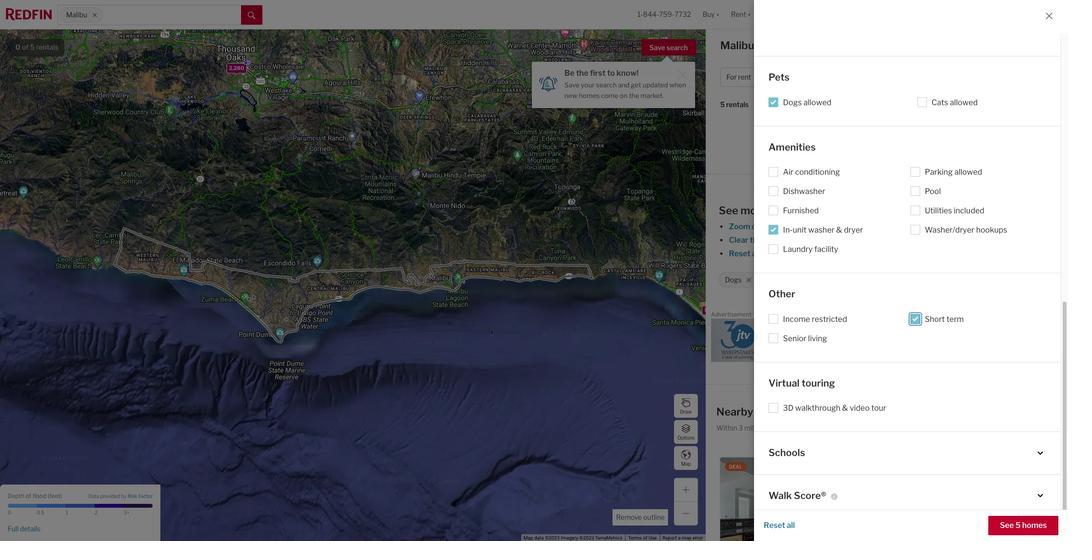 Task type: locate. For each thing, give the bounding box(es) containing it.
0 vertical spatial search
[[667, 43, 688, 52]]

map down out
[[764, 236, 780, 245]]

in-unit washer & dryer
[[783, 226, 863, 235]]

reset down clear on the top right
[[729, 249, 751, 258]]

updated
[[643, 81, 668, 89]]

0 horizontal spatial more
[[741, 204, 767, 217]]

1 vertical spatial map
[[682, 536, 692, 541]]

2 vertical spatial 5
[[1016, 521, 1021, 531]]

pool
[[925, 187, 941, 196]]

map
[[681, 461, 691, 467], [524, 536, 533, 541]]

first
[[590, 69, 606, 78]]

map down options
[[681, 461, 691, 467]]

1 vertical spatial all
[[787, 521, 795, 531]]

0 horizontal spatial dogs
[[725, 276, 742, 284]]

map left data
[[524, 536, 533, 541]]

1 horizontal spatial dogs
[[783, 98, 802, 107]]

filters down the "clear the map boundary" button
[[762, 249, 784, 258]]

1 vertical spatial report
[[663, 536, 677, 541]]

more right see
[[936, 249, 955, 258]]

be
[[565, 69, 575, 78]]

photo of 210 santa monica blvd, santa monica, ca 90401 image
[[721, 458, 882, 542]]

0 horizontal spatial save
[[565, 81, 580, 89]]

2 filters from the left
[[866, 249, 887, 258]]

3d
[[783, 404, 794, 413]]

0 horizontal spatial report
[[663, 536, 677, 541]]

map region
[[0, 0, 744, 542]]

all down walk score®
[[787, 521, 795, 531]]

score®
[[794, 490, 827, 502]]

0 horizontal spatial reset
[[729, 249, 751, 258]]

save inside the save your search and get updated when new homes come on the market.
[[565, 81, 580, 89]]

759-
[[659, 10, 675, 19]]

draw button
[[674, 394, 698, 419]]

0 vertical spatial dogs
[[783, 98, 802, 107]]

2 vertical spatial the
[[750, 236, 762, 245]]

be the first to know! dialog
[[532, 56, 695, 108]]

1 vertical spatial the
[[629, 92, 639, 99]]

that
[[792, 406, 813, 418]]

1 vertical spatial see
[[1000, 521, 1014, 531]]

:
[[775, 101, 777, 109]]

of inside "zoom out clear the map boundary reset all filters or remove one of your filters below to see more homes"
[[839, 249, 847, 258]]

allowed
[[804, 98, 832, 107], [950, 98, 978, 107], [955, 168, 983, 177]]

0 horizontal spatial ©2023
[[545, 536, 560, 541]]

1 horizontal spatial report
[[1042, 313, 1056, 318]]

1 horizontal spatial search
[[667, 43, 688, 52]]

& left video
[[842, 404, 848, 413]]

1 horizontal spatial save
[[650, 43, 665, 52]]

video
[[850, 404, 870, 413]]

report left a on the right bottom of the page
[[663, 536, 677, 541]]

washer/dryer
[[925, 226, 975, 235]]

1 horizontal spatial to
[[912, 249, 920, 258]]

1 vertical spatial save
[[565, 81, 580, 89]]

remove outline button
[[613, 510, 668, 526]]

0 horizontal spatial malibu
[[66, 11, 87, 19]]

0 horizontal spatial see
[[719, 204, 739, 217]]

1 vertical spatial rentals
[[726, 101, 749, 109]]

1 horizontal spatial ©2023
[[580, 536, 594, 541]]

1 vertical spatial to
[[912, 249, 920, 258]]

1 horizontal spatial 0
[[15, 43, 20, 52]]

sort
[[761, 101, 775, 109]]

risk
[[128, 494, 137, 500]]

see
[[719, 204, 739, 217], [1000, 521, 1014, 531]]

air
[[783, 168, 794, 177]]

©2023 right the imagery
[[580, 536, 594, 541]]

pets
[[769, 72, 790, 83]]

search down 7732
[[667, 43, 688, 52]]

0 vertical spatial all
[[752, 249, 760, 258]]

1 horizontal spatial see
[[1000, 521, 1014, 531]]

see inside button
[[1000, 521, 1014, 531]]

within
[[717, 424, 737, 432]]

1 horizontal spatial filters
[[866, 249, 887, 258]]

the right be
[[576, 69, 589, 78]]

1 vertical spatial map
[[524, 536, 533, 541]]

0 vertical spatial 5
[[30, 43, 35, 52]]

0 vertical spatial map
[[764, 236, 780, 245]]

1 horizontal spatial rentals
[[726, 101, 749, 109]]

0 vertical spatial malibu
[[66, 11, 87, 19]]

1 vertical spatial dogs
[[725, 276, 742, 284]]

0 horizontal spatial search
[[596, 81, 617, 89]]

1 horizontal spatial more
[[936, 249, 955, 258]]

1 vertical spatial reset
[[764, 521, 786, 531]]

0 vertical spatial report
[[1042, 313, 1056, 318]]

more
[[741, 204, 767, 217], [936, 249, 955, 258]]

walk score®
[[769, 490, 827, 502]]

dogs
[[783, 98, 802, 107], [725, 276, 742, 284]]

laundry facility
[[783, 245, 839, 254]]

submit search image
[[248, 11, 256, 19]]

save up new
[[565, 81, 580, 89]]

1 horizontal spatial all
[[787, 521, 795, 531]]

your down dryer on the right top of the page
[[848, 249, 865, 258]]

the right on
[[629, 92, 639, 99]]

your inside "zoom out clear the map boundary reset all filters or remove one of your filters below to see more homes"
[[848, 249, 865, 258]]

your down first
[[581, 81, 595, 89]]

0 horizontal spatial 0
[[8, 510, 11, 516]]

schools
[[769, 447, 805, 459]]

to inside be the first to know! dialog
[[607, 69, 615, 78]]

filters left below
[[866, 249, 887, 258]]

conditioning
[[795, 168, 840, 177]]

1 horizontal spatial map
[[681, 461, 691, 467]]

5
[[30, 43, 35, 52], [721, 101, 725, 109], [1016, 521, 1021, 531]]

income
[[783, 315, 810, 324]]

0 vertical spatial save
[[650, 43, 665, 52]]

0 horizontal spatial filters
[[762, 249, 784, 258]]

full details
[[8, 525, 41, 533]]

0 horizontal spatial 5
[[30, 43, 35, 52]]

report for report ad
[[1042, 313, 1056, 318]]

of
[[22, 43, 29, 52], [839, 249, 847, 258], [26, 493, 31, 500], [643, 536, 648, 541]]

risk factor link
[[128, 494, 153, 501]]

allowed for cats allowed
[[950, 98, 978, 107]]

see for see more homes
[[719, 204, 739, 217]]

1 horizontal spatial map
[[764, 236, 780, 245]]

hookups
[[976, 226, 1008, 235]]

reset down walk
[[764, 521, 786, 531]]

homes inside the save your search and get updated when new homes come on the market.
[[579, 92, 600, 99]]

report for report a map error
[[663, 536, 677, 541]]

0 vertical spatial &
[[837, 226, 843, 235]]

terms of use link
[[628, 536, 657, 541]]

tour
[[872, 404, 887, 413]]

0 vertical spatial your
[[581, 81, 595, 89]]

malibu
[[66, 11, 87, 19], [721, 39, 755, 52]]

search inside button
[[667, 43, 688, 52]]

0 vertical spatial rentals
[[36, 43, 59, 52]]

get
[[631, 81, 641, 89]]

1 vertical spatial &
[[842, 404, 848, 413]]

1 vertical spatial your
[[848, 249, 865, 258]]

map right a on the right bottom of the page
[[682, 536, 692, 541]]

to right first
[[607, 69, 615, 78]]

be the first to know!
[[565, 69, 639, 78]]

1 vertical spatial 5
[[721, 101, 725, 109]]

dogs for dogs allowed
[[783, 98, 802, 107]]

walk score® link
[[769, 490, 1047, 503]]

0
[[15, 43, 20, 52], [8, 510, 11, 516]]

washer
[[809, 226, 835, 235]]

2 horizontal spatial 5
[[1016, 521, 1021, 531]]

reset inside "zoom out clear the map boundary reset all filters or remove one of your filters below to see more homes"
[[729, 249, 751, 258]]

or
[[786, 249, 793, 258]]

malibu up for rent
[[721, 39, 755, 52]]

0 horizontal spatial to
[[607, 69, 615, 78]]

reset all button
[[764, 517, 795, 536]]

1 horizontal spatial reset
[[764, 521, 786, 531]]

new
[[565, 92, 578, 99]]

save inside button
[[650, 43, 665, 52]]

report left ad
[[1042, 313, 1056, 318]]

0 for 0
[[8, 510, 11, 516]]

&
[[837, 226, 843, 235], [842, 404, 848, 413]]

844-
[[643, 10, 659, 19]]

1 vertical spatial malibu
[[721, 39, 755, 52]]

1-844-759-7732
[[638, 10, 691, 19]]

2 horizontal spatial the
[[750, 236, 762, 245]]

apartments
[[757, 39, 818, 52]]

see for see 5 homes
[[1000, 521, 1014, 531]]

see 5 homes button
[[989, 517, 1059, 536]]

all down the "clear the map boundary" button
[[752, 249, 760, 258]]

full
[[8, 525, 19, 533]]

allowed right cats
[[950, 98, 978, 107]]

map inside button
[[681, 461, 691, 467]]

walk
[[769, 490, 792, 502]]

market.
[[641, 92, 664, 99]]

air conditioning
[[783, 168, 840, 177]]

0 horizontal spatial all
[[752, 249, 760, 258]]

and
[[618, 81, 630, 89]]

more up out
[[741, 204, 767, 217]]

homes
[[579, 92, 600, 99], [770, 204, 804, 217], [957, 249, 981, 258], [756, 406, 790, 418], [1023, 521, 1047, 531]]

search up come
[[596, 81, 617, 89]]

parking
[[925, 168, 953, 177]]

cats allowed
[[932, 98, 978, 107]]

0 vertical spatial 0
[[15, 43, 20, 52]]

0 vertical spatial see
[[719, 204, 739, 217]]

your
[[581, 81, 595, 89], [848, 249, 865, 258], [850, 406, 873, 418]]

©2023 right data
[[545, 536, 560, 541]]

the up reset all filters button
[[750, 236, 762, 245]]

malibu left 'remove malibu' image
[[66, 11, 87, 19]]

1 vertical spatial search
[[596, 81, 617, 89]]

virtual
[[769, 378, 800, 389]]

your right match
[[850, 406, 873, 418]]

1 vertical spatial more
[[936, 249, 955, 258]]

reset inside button
[[764, 521, 786, 531]]

allowed down price "button"
[[804, 98, 832, 107]]

report inside "button"
[[1042, 313, 1056, 318]]

1 horizontal spatial malibu
[[721, 39, 755, 52]]

0 horizontal spatial map
[[524, 536, 533, 541]]

0 horizontal spatial rentals
[[36, 43, 59, 52]]

0 vertical spatial to
[[607, 69, 615, 78]]

allowed right parking
[[955, 168, 983, 177]]

terms
[[628, 536, 642, 541]]

advertisement
[[711, 311, 752, 318]]

dogs right :
[[783, 98, 802, 107]]

dogs left remove dogs icon
[[725, 276, 742, 284]]

photo of 1519 6th st, santa monica, ca 90401 image
[[891, 458, 1053, 542]]

rent
[[837, 39, 862, 52]]

save search
[[650, 43, 688, 52]]

dogs for dogs
[[725, 276, 742, 284]]

save down 844-
[[650, 43, 665, 52]]

map
[[764, 236, 780, 245], [682, 536, 692, 541]]

0 vertical spatial map
[[681, 461, 691, 467]]

1 vertical spatial 0
[[8, 510, 11, 516]]

out
[[752, 222, 764, 231]]

to left see
[[912, 249, 920, 258]]

parking allowed
[[925, 168, 983, 177]]

cats
[[932, 98, 949, 107]]

& left dryer on the right top of the page
[[837, 226, 843, 235]]

imagery
[[561, 536, 578, 541]]

5 inside button
[[1016, 521, 1021, 531]]

0 horizontal spatial the
[[576, 69, 589, 78]]

1 horizontal spatial 5
[[721, 101, 725, 109]]

flood
[[32, 493, 46, 500]]

1 horizontal spatial the
[[629, 92, 639, 99]]

units
[[709, 307, 723, 314]]

one
[[824, 249, 838, 258]]

remove dogs image
[[746, 277, 752, 283]]

0 vertical spatial reset
[[729, 249, 751, 258]]

senior
[[783, 334, 807, 343]]



Task type: describe. For each thing, give the bounding box(es) containing it.
5 inside '5 rentals •'
[[721, 101, 725, 109]]

of for terms of use
[[643, 536, 648, 541]]

depth
[[8, 493, 24, 500]]

terms of use
[[628, 536, 657, 541]]

0 for 0 of 5 rentals
[[15, 43, 20, 52]]

0 vertical spatial the
[[576, 69, 589, 78]]

0 of 5 rentals
[[15, 43, 59, 52]]

7732
[[675, 10, 691, 19]]

ad region
[[711, 319, 1063, 363]]

the inside "zoom out clear the map boundary reset all filters or remove one of your filters below to see more homes"
[[750, 236, 762, 245]]

term
[[947, 315, 964, 324]]

0 vertical spatial more
[[741, 204, 767, 217]]

see
[[921, 249, 934, 258]]

2 vertical spatial your
[[850, 406, 873, 418]]

data
[[534, 536, 544, 541]]

search inside the save your search and get updated when new homes come on the market.
[[596, 81, 617, 89]]

come
[[601, 92, 619, 99]]

clear the map boundary button
[[729, 236, 816, 245]]

rent
[[738, 73, 751, 81]]

1 ©2023 from the left
[[545, 536, 560, 541]]

(
[[48, 493, 49, 500]]

data provided by risk factor
[[89, 494, 153, 500]]

all inside "reset all" button
[[787, 521, 795, 531]]

income restricted
[[783, 315, 847, 324]]

living
[[808, 334, 827, 343]]

homes inside "zoom out clear the map boundary reset all filters or remove one of your filters below to see more homes"
[[957, 249, 981, 258]]

2 ©2023 from the left
[[580, 536, 594, 541]]

touring
[[802, 378, 835, 389]]

options
[[678, 435, 695, 441]]

factor
[[138, 494, 153, 500]]

save for save search
[[650, 43, 665, 52]]

utilities included
[[925, 206, 985, 216]]

use
[[649, 536, 657, 541]]

washer/dryer hookups
[[925, 226, 1008, 235]]

reset all filters button
[[729, 249, 784, 258]]

rentals inside '5 rentals •'
[[726, 101, 749, 109]]

map for map
[[681, 461, 691, 467]]

1-844-759-7732 link
[[638, 10, 691, 19]]

remove
[[795, 249, 822, 258]]

1 filters from the left
[[762, 249, 784, 258]]

zoom
[[729, 222, 751, 231]]

1-
[[638, 10, 643, 19]]

by
[[121, 494, 127, 500]]

sort :
[[761, 101, 777, 109]]

more inside "zoom out clear the map boundary reset all filters or remove one of your filters below to see more homes"
[[936, 249, 955, 258]]

zoom out clear the map boundary reset all filters or remove one of your filters below to see more homes
[[729, 222, 981, 258]]

report a map error link
[[663, 536, 703, 541]]

map for map data ©2023  imagery ©2023 terrametrics
[[524, 536, 533, 541]]

see 5 homes
[[1000, 521, 1047, 531]]

see more homes
[[719, 204, 804, 217]]

a
[[678, 536, 681, 541]]

3
[[739, 424, 743, 432]]

report a map error
[[663, 536, 703, 541]]

error
[[693, 536, 703, 541]]

remove outline
[[616, 514, 665, 522]]

facility
[[815, 245, 839, 254]]

boundary
[[781, 236, 816, 245]]

3+
[[124, 510, 130, 516]]

depth of flood ( feet )
[[8, 493, 62, 500]]

8
[[704, 307, 708, 314]]

outline
[[644, 514, 665, 522]]

google image
[[2, 529, 34, 542]]

1
[[66, 510, 68, 516]]

ad
[[1058, 313, 1063, 318]]

your inside the save your search and get updated when new homes come on the market.
[[581, 81, 595, 89]]

feet
[[49, 493, 60, 500]]

deal
[[729, 464, 743, 470]]

terrametrics
[[595, 536, 623, 541]]

allowed for parking allowed
[[955, 168, 983, 177]]

•
[[754, 101, 756, 110]]

malibu for malibu apartments for rent
[[721, 39, 755, 52]]

walkthrough
[[796, 404, 841, 413]]

nearby homes that match your criteria
[[717, 406, 911, 418]]

report ad button
[[1042, 313, 1063, 320]]

to inside "zoom out clear the map boundary reset all filters or remove one of your filters below to see more homes"
[[912, 249, 920, 258]]

homes inside button
[[1023, 521, 1047, 531]]

of for 0 of 5 rentals
[[22, 43, 29, 52]]

of for depth of flood ( feet )
[[26, 493, 31, 500]]

short term
[[925, 315, 964, 324]]

8 units
[[704, 307, 723, 314]]

provided
[[100, 494, 120, 500]]

0 horizontal spatial map
[[682, 536, 692, 541]]

allowed for dogs allowed
[[804, 98, 832, 107]]

malibu apartments for rent
[[721, 39, 862, 52]]

recommended button
[[777, 100, 835, 110]]

options button
[[674, 420, 698, 445]]

dogs allowed
[[783, 98, 832, 107]]

remove
[[616, 514, 642, 522]]

remove malibu image
[[92, 12, 98, 18]]

senior living
[[783, 334, 827, 343]]

all inside "zoom out clear the map boundary reset all filters or remove one of your filters below to see more homes"
[[752, 249, 760, 258]]

dishwasher
[[783, 187, 826, 196]]

details
[[20, 525, 41, 533]]

the inside the save your search and get updated when new homes come on the market.
[[629, 92, 639, 99]]

for rent button
[[721, 68, 770, 87]]

zoom out button
[[729, 222, 765, 231]]

for
[[820, 39, 835, 52]]

in-
[[783, 226, 793, 235]]

malibu for malibu
[[66, 11, 87, 19]]

amenities
[[769, 141, 816, 153]]

for
[[727, 73, 737, 81]]

nearby
[[717, 406, 754, 418]]

draw
[[680, 409, 692, 415]]

save for save your search and get updated when new homes come on the market.
[[565, 81, 580, 89]]

save your search and get updated when new homes come on the market.
[[565, 81, 686, 99]]

unit
[[793, 226, 807, 235]]

data
[[89, 494, 99, 500]]

on
[[620, 92, 628, 99]]

price button
[[774, 68, 815, 87]]

schools link
[[769, 447, 1047, 460]]

map inside "zoom out clear the map boundary reset all filters or remove one of your filters below to see more homes"
[[764, 236, 780, 245]]

price
[[780, 73, 797, 81]]



Task type: vqa. For each thing, say whether or not it's contained in the screenshot.
rentals within 5 RENTALS •
yes



